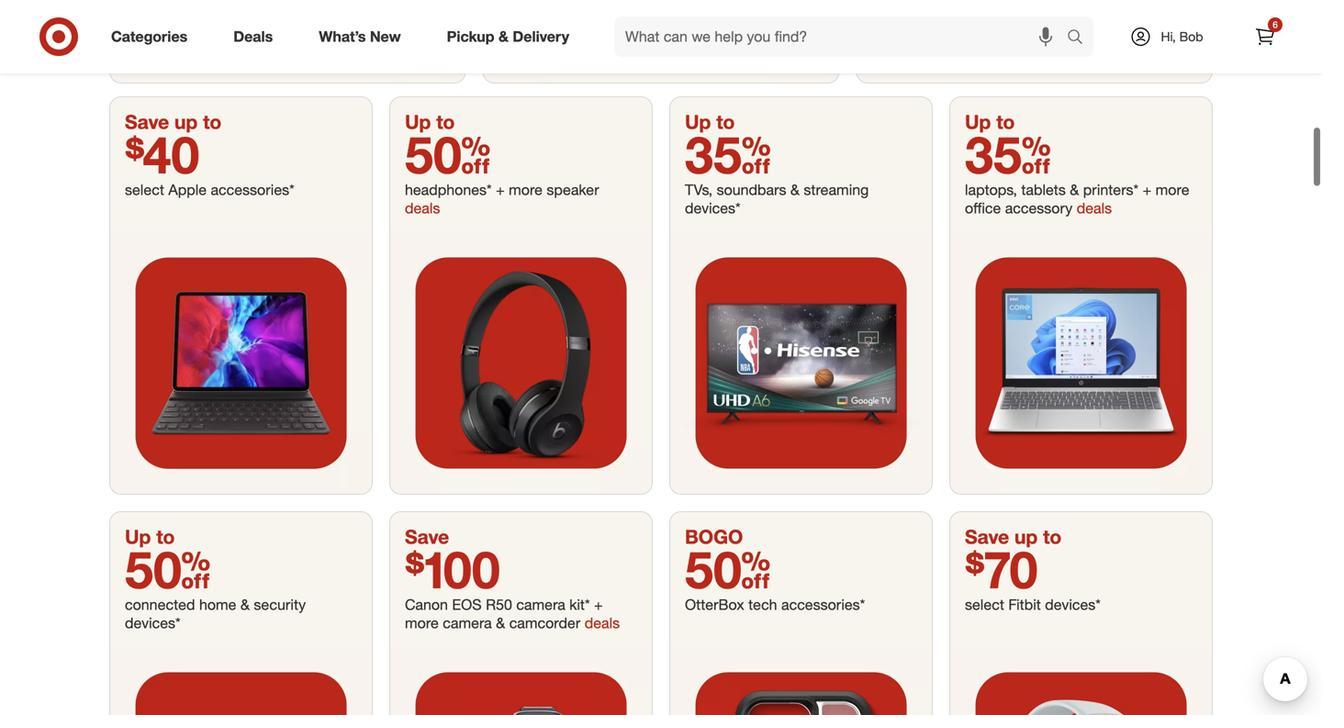 Task type: locate. For each thing, give the bounding box(es) containing it.
deals link
[[218, 17, 296, 57]]

soundbars
[[717, 181, 787, 199]]

devices* down connected
[[125, 614, 181, 632]]

& for connected home & security devices*
[[241, 596, 250, 614]]

accessories*
[[211, 181, 295, 199], [782, 596, 865, 614]]

to right $70
[[1043, 525, 1062, 549]]

1 vertical spatial camera
[[443, 614, 492, 632]]

save up to up apple
[[125, 110, 222, 134]]

save up to
[[125, 110, 222, 134], [965, 525, 1062, 549]]

+ right kit*
[[594, 596, 603, 614]]

select left fitbit
[[965, 596, 1005, 614]]

+ right the printers*
[[1143, 181, 1152, 199]]

1 vertical spatial accessories*
[[782, 596, 865, 614]]

2 horizontal spatial save
[[965, 525, 1009, 549]]

pickup & delivery
[[447, 28, 569, 46]]

deals
[[405, 199, 440, 217], [1077, 199, 1112, 217], [585, 614, 620, 632]]

1 horizontal spatial save
[[405, 525, 449, 549]]

1 horizontal spatial +
[[594, 596, 603, 614]]

& inside tvs, soundbars & streaming devices*
[[791, 181, 800, 199]]

1 horizontal spatial select
[[965, 596, 1005, 614]]

0 horizontal spatial +
[[496, 181, 505, 199]]

0 horizontal spatial deals
[[405, 199, 440, 217]]

tvs, soundbars & streaming devices*
[[685, 181, 869, 217]]

select fitbit devices*
[[965, 596, 1101, 614]]

to right $40
[[203, 110, 222, 134]]

up up apple
[[174, 110, 198, 134]]

fitbit
[[1009, 596, 1041, 614]]

2 vertical spatial devices*
[[125, 614, 181, 632]]

up to up the laptops,
[[965, 110, 1015, 134]]

more
[[509, 181, 543, 199], [1156, 181, 1190, 199], [405, 614, 439, 632]]

1 horizontal spatial up
[[1015, 525, 1038, 549]]

0 horizontal spatial accessories*
[[211, 181, 295, 199]]

up
[[174, 110, 198, 134], [1015, 525, 1038, 549]]

0 horizontal spatial save
[[125, 110, 169, 134]]

devices* down tvs,
[[685, 199, 741, 217]]

1 vertical spatial devices*
[[1045, 596, 1101, 614]]

save up to up fitbit
[[965, 525, 1062, 549]]

pickup
[[447, 28, 495, 46]]

canon eos r50 camera kit* + more camera & camcorder
[[405, 596, 603, 632]]

0 vertical spatial save up to
[[125, 110, 222, 134]]

0 horizontal spatial select
[[125, 181, 164, 199]]

up up fitbit
[[1015, 525, 1038, 549]]

bob
[[1180, 28, 1204, 45]]

0 vertical spatial select
[[125, 181, 164, 199]]

0 horizontal spatial devices*
[[125, 614, 181, 632]]

+ right headphones*
[[496, 181, 505, 199]]

0 vertical spatial up
[[174, 110, 198, 134]]

& inside the laptops, tablets & printers* + more office accessory
[[1070, 181, 1079, 199]]

0 horizontal spatial 50
[[125, 538, 211, 601]]

deals down the printers*
[[1077, 199, 1112, 217]]

& left streaming
[[791, 181, 800, 199]]

more left speaker
[[509, 181, 543, 199]]

50
[[405, 123, 491, 186], [125, 538, 211, 601], [685, 538, 771, 601]]

0 horizontal spatial 35
[[685, 123, 771, 186]]

select left apple
[[125, 181, 164, 199]]

deals down headphones*
[[405, 199, 440, 217]]

2 horizontal spatial +
[[1143, 181, 1152, 199]]

select for $70
[[965, 596, 1005, 614]]

50 for otterbox tech accessories*
[[685, 538, 771, 601]]

headphones*
[[405, 181, 492, 199]]

1 horizontal spatial deals
[[585, 614, 620, 632]]

home
[[199, 596, 236, 614]]

devices* for 50
[[125, 614, 181, 632]]

1 horizontal spatial 35
[[965, 123, 1051, 186]]

search button
[[1059, 17, 1103, 61]]

select apple accessories*
[[125, 181, 295, 199]]

devices* right fitbit
[[1045, 596, 1101, 614]]

more down canon in the bottom left of the page
[[405, 614, 439, 632]]

save for $70
[[965, 525, 1009, 549]]

save
[[125, 110, 169, 134], [405, 525, 449, 549], [965, 525, 1009, 549]]

& for laptops, tablets & printers* + more office accessory
[[1070, 181, 1079, 199]]

devices* inside connected home & security devices*
[[125, 614, 181, 632]]

0 vertical spatial devices*
[[685, 199, 741, 217]]

camera down the eos
[[443, 614, 492, 632]]

deals down kit*
[[585, 614, 620, 632]]

deals for 35
[[1077, 199, 1112, 217]]

what's new link
[[303, 17, 424, 57]]

+
[[496, 181, 505, 199], [1143, 181, 1152, 199], [594, 596, 603, 614]]

& right tablets at the top of page
[[1070, 181, 1079, 199]]

What can we help you find? suggestions appear below search field
[[614, 17, 1072, 57]]

accessories* right tech
[[782, 596, 865, 614]]

security
[[254, 596, 306, 614]]

1 vertical spatial up
[[1015, 525, 1038, 549]]

select
[[125, 181, 164, 199], [965, 596, 1005, 614]]

new
[[370, 28, 401, 46]]

0 vertical spatial accessories*
[[211, 181, 295, 199]]

laptops,
[[965, 181, 1017, 199]]

camera up camcorder
[[516, 596, 566, 614]]

tablets
[[1022, 181, 1066, 199]]

more inside the laptops, tablets & printers* + more office accessory
[[1156, 181, 1190, 199]]

2 horizontal spatial devices*
[[1045, 596, 1101, 614]]

up up headphones*
[[405, 110, 431, 134]]

1 vertical spatial save up to
[[965, 525, 1062, 549]]

2 horizontal spatial more
[[1156, 181, 1190, 199]]

+ inside the laptops, tablets & printers* + more office accessory
[[1143, 181, 1152, 199]]

$70
[[965, 538, 1038, 601]]

up up connected
[[125, 525, 151, 549]]

& down r50
[[496, 614, 505, 632]]

to up soundbars
[[717, 110, 735, 134]]

save up fitbit
[[965, 525, 1009, 549]]

35
[[685, 123, 771, 186], [965, 123, 1051, 186]]

1 horizontal spatial camera
[[516, 596, 566, 614]]

$40
[[125, 123, 200, 186]]

2 horizontal spatial 50
[[685, 538, 771, 601]]

6 link
[[1245, 17, 1286, 57]]

to
[[203, 110, 222, 134], [436, 110, 455, 134], [717, 110, 735, 134], [997, 110, 1015, 134], [156, 525, 175, 549], [1043, 525, 1062, 549]]

1 horizontal spatial save up to
[[965, 525, 1062, 549]]

more inside canon eos r50 camera kit* + more camera & camcorder
[[405, 614, 439, 632]]

devices* for 35
[[685, 199, 741, 217]]

1 horizontal spatial devices*
[[685, 199, 741, 217]]

to up headphones*
[[436, 110, 455, 134]]

save up canon in the bottom left of the page
[[405, 525, 449, 549]]

devices* inside tvs, soundbars & streaming devices*
[[685, 199, 741, 217]]

&
[[499, 28, 509, 46], [791, 181, 800, 199], [1070, 181, 1079, 199], [241, 596, 250, 614], [496, 614, 505, 632]]

speaker
[[547, 181, 599, 199]]

2 35 from the left
[[965, 123, 1051, 186]]

accessories* right apple
[[211, 181, 295, 199]]

accessories* for 50
[[782, 596, 865, 614]]

1 horizontal spatial more
[[509, 181, 543, 199]]

& right home
[[241, 596, 250, 614]]

headphones* + more speaker deals
[[405, 181, 599, 217]]

hi,
[[1161, 28, 1176, 45]]

camera
[[516, 596, 566, 614], [443, 614, 492, 632]]

delivery
[[513, 28, 569, 46]]

0 horizontal spatial save up to
[[125, 110, 222, 134]]

camcorder
[[509, 614, 581, 632]]

accessory
[[1005, 199, 1073, 217]]

& inside canon eos r50 camera kit* + more camera & camcorder
[[496, 614, 505, 632]]

0 horizontal spatial camera
[[443, 614, 492, 632]]

more right the printers*
[[1156, 181, 1190, 199]]

0 horizontal spatial more
[[405, 614, 439, 632]]

up to
[[405, 110, 455, 134], [685, 110, 735, 134], [965, 110, 1015, 134], [125, 525, 175, 549]]

0 horizontal spatial up
[[174, 110, 198, 134]]

to up the laptops,
[[997, 110, 1015, 134]]

1 horizontal spatial accessories*
[[782, 596, 865, 614]]

laptops, tablets & printers* + more office accessory
[[965, 181, 1190, 217]]

devices*
[[685, 199, 741, 217], [1045, 596, 1101, 614], [125, 614, 181, 632]]

2 horizontal spatial deals
[[1077, 199, 1112, 217]]

more inside headphones* + more speaker deals
[[509, 181, 543, 199]]

& inside connected home & security devices*
[[241, 596, 250, 614]]

0 vertical spatial camera
[[516, 596, 566, 614]]

save up to for $40
[[125, 110, 222, 134]]

1 vertical spatial select
[[965, 596, 1005, 614]]

up to up connected
[[125, 525, 175, 549]]

save up apple
[[125, 110, 169, 134]]

up
[[405, 110, 431, 134], [685, 110, 711, 134], [965, 110, 991, 134], [125, 525, 151, 549]]



Task type: vqa. For each thing, say whether or not it's contained in the screenshot.


Task type: describe. For each thing, give the bounding box(es) containing it.
hi, bob
[[1161, 28, 1204, 45]]

canon
[[405, 596, 448, 614]]

& for tvs, soundbars & streaming devices*
[[791, 181, 800, 199]]

search
[[1059, 29, 1103, 47]]

1 35 from the left
[[685, 123, 771, 186]]

categories
[[111, 28, 188, 46]]

tvs,
[[685, 181, 713, 199]]

connected
[[125, 596, 195, 614]]

deals
[[233, 28, 273, 46]]

tech
[[749, 596, 777, 614]]

otterbox
[[685, 596, 745, 614]]

50 for connected home & security devices*
[[125, 538, 211, 601]]

connected home & security devices*
[[125, 596, 306, 632]]

otterbox tech accessories*
[[685, 596, 865, 614]]

accessories* for $40
[[211, 181, 295, 199]]

up for $40
[[174, 110, 198, 134]]

eos
[[452, 596, 482, 614]]

+ inside headphones* + more speaker deals
[[496, 181, 505, 199]]

printers*
[[1083, 181, 1139, 199]]

apple
[[168, 181, 207, 199]]

select for $40
[[125, 181, 164, 199]]

$100
[[405, 538, 500, 601]]

pickup & delivery link
[[431, 17, 592, 57]]

up to up headphones*
[[405, 110, 455, 134]]

6
[[1273, 19, 1278, 30]]

office
[[965, 199, 1001, 217]]

streaming
[[804, 181, 869, 199]]

up to up tvs,
[[685, 110, 735, 134]]

up up the laptops,
[[965, 110, 991, 134]]

save up to for $70
[[965, 525, 1062, 549]]

save for $40
[[125, 110, 169, 134]]

to up connected
[[156, 525, 175, 549]]

kit*
[[570, 596, 590, 614]]

what's
[[319, 28, 366, 46]]

bogo
[[685, 525, 743, 549]]

+ inside canon eos r50 camera kit* + more camera & camcorder
[[594, 596, 603, 614]]

& right pickup at the left top of page
[[499, 28, 509, 46]]

up up tvs,
[[685, 110, 711, 134]]

deals inside headphones* + more speaker deals
[[405, 199, 440, 217]]

categories link
[[96, 17, 211, 57]]

deals for $100
[[585, 614, 620, 632]]

up for $70
[[1015, 525, 1038, 549]]

r50
[[486, 596, 512, 614]]

1 horizontal spatial 50
[[405, 123, 491, 186]]

what's new
[[319, 28, 401, 46]]



